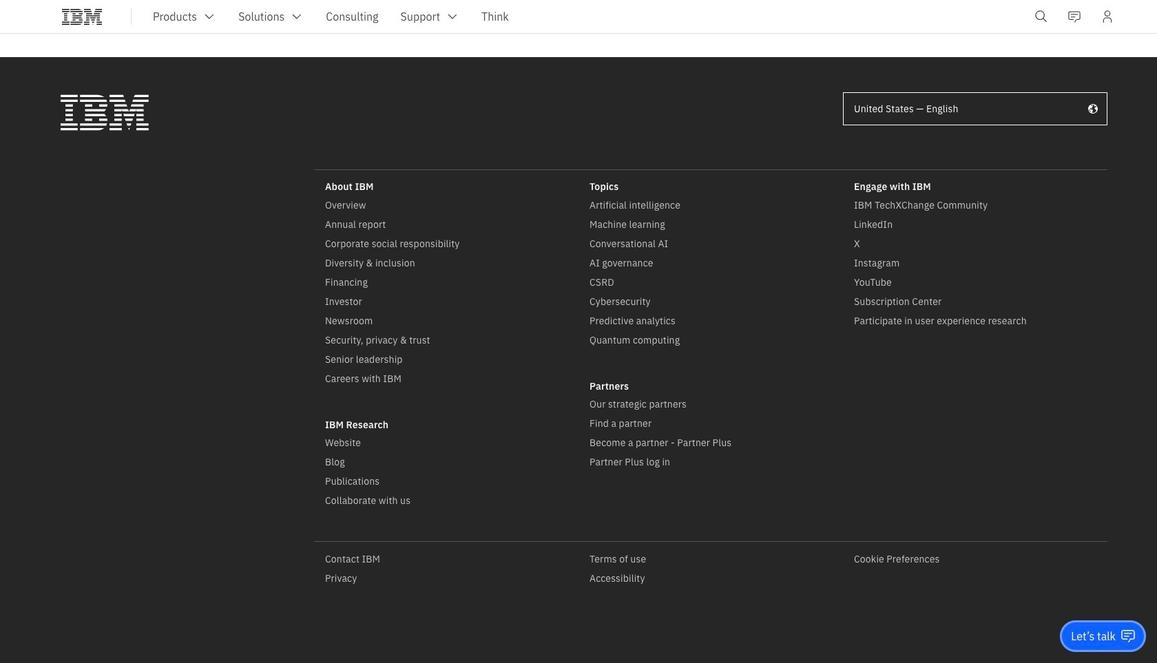 Task type: locate. For each thing, give the bounding box(es) containing it.
contact us region
[[1061, 621, 1147, 653]]



Task type: describe. For each thing, give the bounding box(es) containing it.
let's talk element
[[1072, 629, 1116, 644]]



